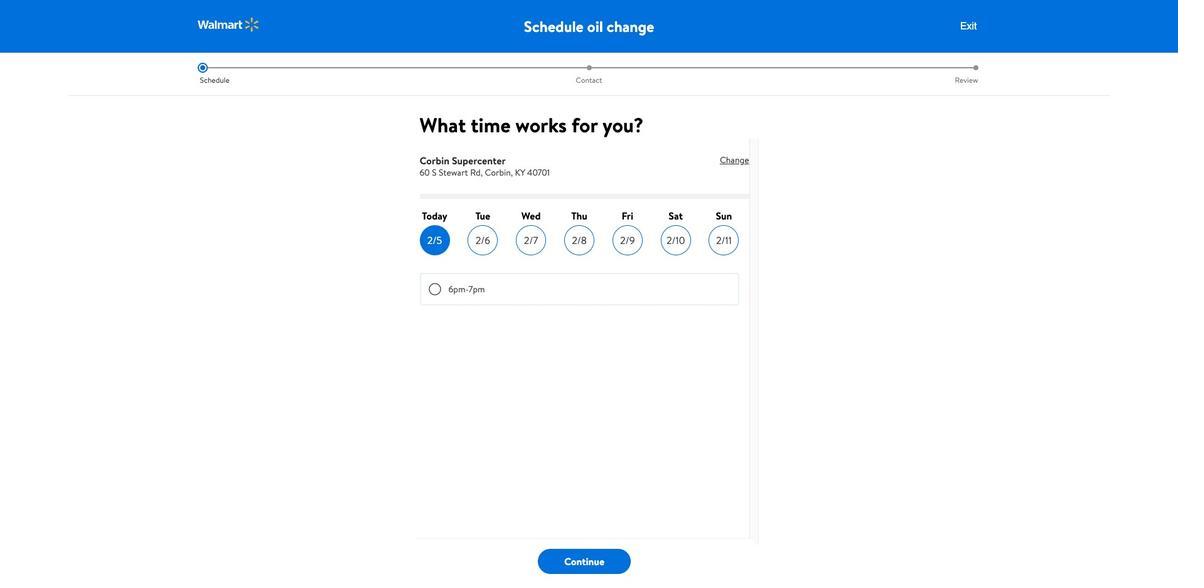 Task type: vqa. For each thing, say whether or not it's contained in the screenshot.


Task type: locate. For each thing, give the bounding box(es) containing it.
sat
[[669, 209, 683, 223]]

2/9
[[620, 233, 635, 247]]

s
[[432, 166, 437, 179]]

corbin,
[[485, 166, 513, 179]]

you?
[[602, 111, 644, 139]]

supercenter
[[452, 154, 506, 168]]

2/8 button
[[564, 225, 594, 255]]

continue button
[[538, 549, 631, 574]]

exit button
[[956, 20, 981, 33]]

2/10 button
[[661, 225, 691, 255]]

2/5 button
[[420, 225, 450, 255]]

review list item
[[785, 63, 981, 85]]

schedule
[[524, 16, 584, 37], [200, 75, 230, 85]]

schedule for schedule
[[200, 75, 230, 85]]

0 vertical spatial schedule
[[524, 16, 584, 37]]

7pm
[[469, 283, 485, 296]]

stewart
[[439, 166, 468, 179]]

schedule inside schedule "list item"
[[200, 75, 230, 85]]

schedule oil change
[[524, 16, 654, 37]]

corbin
[[420, 154, 449, 168]]

2/6
[[476, 233, 490, 247]]

change
[[720, 154, 749, 166]]

change button
[[710, 154, 749, 166]]

thu
[[571, 209, 587, 223]]

progress,  , current step: schedule, next steps: contact, review element
[[197, 63, 981, 85]]

6pm-7pm
[[448, 283, 485, 296]]

today
[[422, 209, 447, 223]]

what time works for you?
[[420, 111, 644, 139]]

fri
[[622, 209, 633, 223]]

0 horizontal spatial schedule
[[200, 75, 230, 85]]

rd,
[[470, 166, 483, 179]]

2/9 button
[[612, 225, 643, 255]]

list
[[197, 63, 981, 85]]

1 vertical spatial schedule
[[200, 75, 230, 85]]

2/11
[[716, 233, 732, 247]]

2/10
[[666, 233, 685, 247]]

contact list item
[[393, 63, 785, 85]]

1 horizontal spatial schedule
[[524, 16, 584, 37]]

works
[[515, 111, 567, 139]]



Task type: describe. For each thing, give the bounding box(es) containing it.
time
[[471, 111, 511, 139]]

2/7
[[524, 233, 538, 247]]

sun
[[716, 209, 732, 223]]

2/11 button
[[709, 225, 739, 255]]

2/5
[[427, 233, 442, 247]]

corbin supercenter 60 s stewart rd, corbin, ky 40701
[[420, 154, 550, 179]]

what
[[420, 111, 466, 139]]

tue
[[475, 209, 490, 223]]

6pm-7pm radio
[[428, 283, 441, 296]]

contact
[[576, 75, 602, 85]]

60
[[420, 166, 430, 179]]

2/8
[[572, 233, 587, 247]]

wed
[[521, 209, 541, 223]]

ky
[[515, 166, 525, 179]]

2/6 button
[[468, 225, 498, 255]]

schedule list item
[[197, 63, 393, 85]]

schedule for schedule oil change
[[524, 16, 584, 37]]

change
[[607, 16, 654, 37]]

6pm-
[[448, 283, 469, 296]]

continue
[[564, 555, 604, 569]]

oil
[[587, 16, 603, 37]]

exit
[[960, 21, 977, 32]]

2/7 button
[[516, 225, 546, 255]]

for
[[572, 111, 598, 139]]

review
[[955, 75, 978, 85]]

list containing schedule
[[197, 63, 981, 85]]

40701
[[527, 166, 550, 179]]



